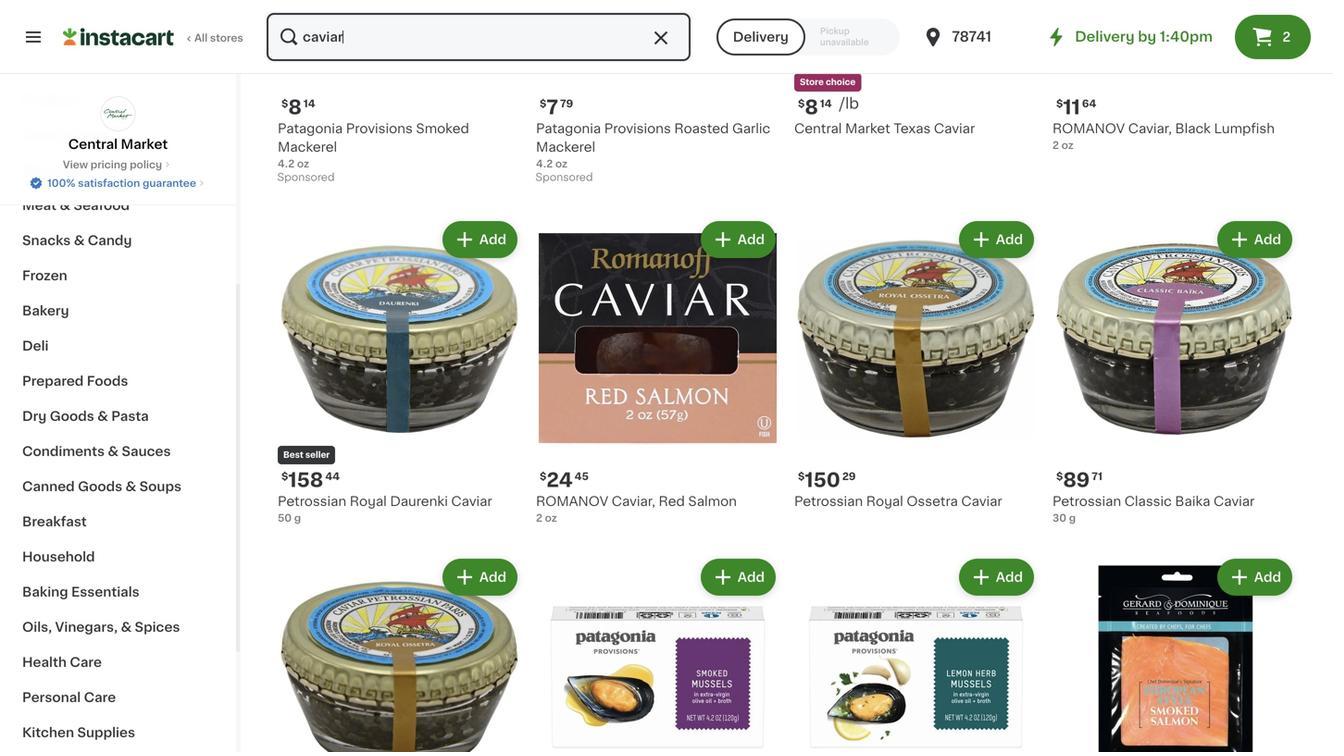 Task type: vqa. For each thing, say whether or not it's contained in the screenshot.
top "2"
yes



Task type: locate. For each thing, give the bounding box(es) containing it.
baking
[[22, 586, 68, 599]]

0 vertical spatial central
[[795, 122, 842, 135]]

snacks & candy link
[[11, 223, 225, 258]]

snacks
[[22, 234, 71, 247]]

dairy
[[22, 129, 58, 142]]

2 horizontal spatial 2
[[1283, 31, 1291, 44]]

romanov caviar, red salmon 2 oz
[[536, 495, 737, 524]]

caviar for petrossian royal ossetra caviar
[[962, 495, 1003, 508]]

patagonia down $ 8 14
[[278, 122, 343, 135]]

sauces
[[122, 445, 171, 458]]

$
[[282, 99, 288, 109], [540, 99, 547, 109], [798, 99, 805, 109], [1057, 99, 1064, 109], [282, 472, 288, 482], [540, 472, 547, 482], [798, 472, 805, 482], [1057, 472, 1064, 482]]

satisfaction
[[78, 178, 140, 188]]

patagonia down $ 7 79
[[536, 122, 601, 135]]

add button
[[444, 223, 516, 257], [703, 223, 774, 257], [961, 223, 1033, 257], [1220, 223, 1291, 257], [444, 561, 516, 595], [703, 561, 774, 595], [961, 561, 1033, 595], [1220, 561, 1291, 595]]

goods inside the canned goods & soups link
[[78, 481, 122, 494]]

1 horizontal spatial caviar,
[[1129, 122, 1172, 135]]

caviar for petrossian classic baika caviar 30 g
[[1214, 495, 1255, 508]]

caviar inside petrossian royal daurenki caviar 50 g
[[451, 495, 492, 508]]

caviar right texas
[[934, 122, 975, 135]]

1 horizontal spatial royal
[[867, 495, 904, 508]]

0 horizontal spatial caviar,
[[612, 495, 656, 508]]

product group
[[278, 0, 521, 188], [536, 0, 780, 188], [278, 218, 521, 526], [536, 218, 780, 526], [795, 218, 1038, 511], [1053, 218, 1297, 526], [278, 556, 521, 753], [536, 556, 780, 753], [795, 556, 1038, 753], [1053, 556, 1297, 753]]

2 4.2 from the left
[[536, 159, 553, 169]]

market inside "link"
[[121, 138, 168, 151]]

delivery
[[1075, 30, 1135, 44], [733, 31, 789, 44]]

royal left ossetra
[[867, 495, 904, 508]]

0 horizontal spatial 4.2
[[278, 159, 295, 169]]

royal for daurenki
[[350, 495, 387, 508]]

1 vertical spatial care
[[84, 692, 116, 705]]

care for personal care
[[84, 692, 116, 705]]

0 horizontal spatial central
[[68, 138, 118, 151]]

all stores link
[[63, 11, 244, 63]]

petrossian classic baika caviar 30 g
[[1053, 495, 1255, 524]]

0 horizontal spatial romanov
[[536, 495, 609, 508]]

petrossian inside petrossian classic baika caviar 30 g
[[1053, 495, 1122, 508]]

delivery inside delivery button
[[733, 31, 789, 44]]

patagonia inside patagonia provisions smoked mackerel 4.2 oz
[[278, 122, 343, 135]]

0 horizontal spatial g
[[294, 514, 301, 524]]

smoked
[[416, 122, 469, 135]]

1 horizontal spatial mackerel
[[536, 141, 596, 154]]

14 inside $ 8 14 /lb
[[820, 99, 832, 109]]

provisions inside patagonia provisions roasted garlic mackerel 4.2 oz
[[605, 122, 671, 135]]

30
[[1053, 514, 1067, 524]]

0 horizontal spatial provisions
[[346, 122, 413, 135]]

78741 button
[[923, 11, 1034, 63]]

delivery for delivery by 1:40pm
[[1075, 30, 1135, 44]]

romanov inside the romanov caviar, black lumpfish 2 oz
[[1053, 122, 1125, 135]]

$ 158 44
[[282, 471, 340, 490]]

4.2
[[278, 159, 295, 169], [536, 159, 553, 169]]

caviar for petrossian royal daurenki caviar 50 g
[[451, 495, 492, 508]]

bakery link
[[11, 294, 225, 329]]

158
[[288, 471, 324, 490]]

central market
[[68, 138, 168, 151]]

& left spices
[[121, 621, 132, 634]]

g
[[294, 514, 301, 524], [1069, 514, 1076, 524]]

delivery for delivery
[[733, 31, 789, 44]]

personal
[[22, 692, 81, 705]]

& left "sauces"
[[108, 445, 119, 458]]

0 horizontal spatial sponsored badge image
[[278, 173, 334, 183]]

health care
[[22, 657, 102, 670]]

patagonia inside patagonia provisions roasted garlic mackerel 4.2 oz
[[536, 122, 601, 135]]

oz inside patagonia provisions smoked mackerel 4.2 oz
[[297, 159, 309, 169]]

$ inside $ 24 45
[[540, 472, 547, 482]]

Search field
[[267, 13, 691, 61]]

1 mackerel from the left
[[278, 141, 337, 154]]

0 horizontal spatial royal
[[350, 495, 387, 508]]

dairy & eggs
[[22, 129, 109, 142]]

$ inside $ 7 79
[[540, 99, 547, 109]]

0 horizontal spatial patagonia
[[278, 122, 343, 135]]

royal inside petrossian royal daurenki caviar 50 g
[[350, 495, 387, 508]]

caviar right "baika"
[[1214, 495, 1255, 508]]

g right '50'
[[294, 514, 301, 524]]

$ for 158
[[282, 472, 288, 482]]

provisions for 7
[[605, 122, 671, 135]]

red
[[659, 495, 685, 508]]

14 for $ 8 14
[[304, 99, 315, 109]]

2 for 11
[[1053, 140, 1059, 150]]

policy
[[130, 160, 162, 170]]

2 sponsored badge image from the left
[[536, 173, 592, 183]]

1 horizontal spatial 2
[[1053, 140, 1059, 150]]

2
[[1283, 31, 1291, 44], [1053, 140, 1059, 150], [536, 514, 543, 524]]

8 up patagonia provisions smoked mackerel 4.2 oz
[[288, 98, 302, 117]]

oz for 11
[[1062, 140, 1074, 150]]

1 horizontal spatial delivery
[[1075, 30, 1135, 44]]

goods down prepared foods
[[50, 410, 94, 423]]

2 vertical spatial 2
[[536, 514, 543, 524]]

g inside petrossian classic baika caviar 30 g
[[1069, 514, 1076, 524]]

1 horizontal spatial romanov
[[1053, 122, 1125, 135]]

2 inside the romanov caviar, black lumpfish 2 oz
[[1053, 140, 1059, 150]]

oz down "11"
[[1062, 140, 1074, 150]]

market
[[846, 122, 891, 135], [121, 138, 168, 151]]

canned goods & soups
[[22, 481, 182, 494]]

$ inside $ 89 71
[[1057, 472, 1064, 482]]

50
[[278, 514, 292, 524]]

0 horizontal spatial delivery
[[733, 31, 789, 44]]

personal care link
[[11, 681, 225, 716]]

central for central market texas caviar
[[795, 122, 842, 135]]

1 horizontal spatial 8
[[805, 98, 819, 117]]

71
[[1092, 472, 1103, 482]]

delivery inside "delivery by 1:40pm" link
[[1075, 30, 1135, 44]]

view pricing policy link
[[63, 157, 173, 172]]

caviar, left black
[[1129, 122, 1172, 135]]

oz down $ 8 14
[[297, 159, 309, 169]]

market for central market texas caviar
[[846, 122, 891, 135]]

0 horizontal spatial market
[[121, 138, 168, 151]]

care
[[70, 657, 102, 670], [84, 692, 116, 705]]

sponsored badge image for 8
[[278, 173, 334, 183]]

2 inside button
[[1283, 31, 1291, 44]]

caviar right daurenki
[[451, 495, 492, 508]]

8 inside $ 8 14 /lb
[[805, 98, 819, 117]]

instacart logo image
[[63, 26, 174, 48]]

0 vertical spatial romanov
[[1053, 122, 1125, 135]]

1 horizontal spatial 4.2
[[536, 159, 553, 169]]

caviar, inside romanov caviar, red salmon 2 oz
[[612, 495, 656, 508]]

provisions
[[346, 122, 413, 135], [605, 122, 671, 135]]

14 up patagonia provisions smoked mackerel 4.2 oz
[[304, 99, 315, 109]]

1 provisions from the left
[[346, 122, 413, 135]]

oz down $ 7 79
[[556, 159, 568, 169]]

product group containing 150
[[795, 218, 1038, 511]]

1 horizontal spatial petrossian
[[795, 495, 863, 508]]

g inside petrossian royal daurenki caviar 50 g
[[294, 514, 301, 524]]

$ for 89
[[1057, 472, 1064, 482]]

2 inside romanov caviar, red salmon 2 oz
[[536, 514, 543, 524]]

2 royal from the left
[[867, 495, 904, 508]]

caviar
[[934, 122, 975, 135], [451, 495, 492, 508], [962, 495, 1003, 508], [1214, 495, 1255, 508]]

oils,
[[22, 621, 52, 634]]

romanov down $ 11 64
[[1053, 122, 1125, 135]]

caviar inside petrossian classic baika caviar 30 g
[[1214, 495, 1255, 508]]

central for central market
[[68, 138, 118, 151]]

produce link
[[11, 82, 225, 118]]

$ inside $ 8 14
[[282, 99, 288, 109]]

central up pricing
[[68, 138, 118, 151]]

1 vertical spatial goods
[[78, 481, 122, 494]]

1 horizontal spatial market
[[846, 122, 891, 135]]

1 petrossian from the left
[[278, 495, 347, 508]]

central market texas caviar
[[795, 122, 975, 135]]

condiments & sauces link
[[11, 434, 225, 470]]

$ inside the '$ 158 44'
[[282, 472, 288, 482]]

1 horizontal spatial central
[[795, 122, 842, 135]]

best
[[283, 451, 304, 460]]

royal left daurenki
[[350, 495, 387, 508]]

2 horizontal spatial petrossian
[[1053, 495, 1122, 508]]

0 horizontal spatial 2
[[536, 514, 543, 524]]

care down vinegars,
[[70, 657, 102, 670]]

sponsored badge image down $ 8 14
[[278, 173, 334, 183]]

1 horizontal spatial 14
[[820, 99, 832, 109]]

0 vertical spatial market
[[846, 122, 891, 135]]

daurenki
[[390, 495, 448, 508]]

provisions left roasted
[[605, 122, 671, 135]]

provisions inside patagonia provisions smoked mackerel 4.2 oz
[[346, 122, 413, 135]]

goods for canned
[[78, 481, 122, 494]]

2 mackerel from the left
[[536, 141, 596, 154]]

8 for $ 8 14 /lb
[[805, 98, 819, 117]]

essentials
[[71, 586, 140, 599]]

1 4.2 from the left
[[278, 159, 295, 169]]

produce
[[22, 94, 79, 107]]

sponsored badge image down $ 7 79
[[536, 173, 592, 183]]

1 horizontal spatial g
[[1069, 514, 1076, 524]]

mackerel inside patagonia provisions roasted garlic mackerel 4.2 oz
[[536, 141, 596, 154]]

g right the 30
[[1069, 514, 1076, 524]]

2 patagonia from the left
[[536, 122, 601, 135]]

mackerel down $ 8 14
[[278, 141, 337, 154]]

patagonia provisions roasted garlic mackerel 4.2 oz
[[536, 122, 771, 169]]

& left the eggs
[[61, 129, 72, 142]]

meat & seafood link
[[11, 188, 225, 223]]

$ inside "$ 150 29"
[[798, 472, 805, 482]]

14 down store choice
[[820, 99, 832, 109]]

g for 158
[[294, 514, 301, 524]]

0 horizontal spatial 14
[[304, 99, 315, 109]]

petrossian inside petrossian royal daurenki caviar 50 g
[[278, 495, 347, 508]]

150
[[805, 471, 841, 490]]

&
[[61, 129, 72, 142], [60, 199, 71, 212], [74, 234, 85, 247], [97, 410, 108, 423], [108, 445, 119, 458], [126, 481, 136, 494], [121, 621, 132, 634]]

vinegars,
[[55, 621, 118, 634]]

oz inside patagonia provisions roasted garlic mackerel 4.2 oz
[[556, 159, 568, 169]]

$ inside $ 11 64
[[1057, 99, 1064, 109]]

deli link
[[11, 329, 225, 364]]

29
[[843, 472, 856, 482]]

1 horizontal spatial provisions
[[605, 122, 671, 135]]

goods down condiments & sauces on the left bottom of page
[[78, 481, 122, 494]]

1 14 from the left
[[304, 99, 315, 109]]

0 vertical spatial care
[[70, 657, 102, 670]]

/lb
[[840, 96, 859, 111]]

provisions left smoked
[[346, 122, 413, 135]]

0 horizontal spatial petrossian
[[278, 495, 347, 508]]

provisions for 8
[[346, 122, 413, 135]]

delivery by 1:40pm link
[[1046, 26, 1213, 48]]

$8.14 per pound element
[[795, 95, 1038, 119]]

caviar for central market texas caviar
[[934, 122, 975, 135]]

romanov down $ 24 45
[[536, 495, 609, 508]]

& down 100%
[[60, 199, 71, 212]]

kitchen supplies link
[[11, 716, 225, 751]]

1 g from the left
[[294, 514, 301, 524]]

petrossian down $ 89 71
[[1053, 495, 1122, 508]]

8 down store
[[805, 98, 819, 117]]

2 14 from the left
[[820, 99, 832, 109]]

$ for 150
[[798, 472, 805, 482]]

$ 89 71
[[1057, 471, 1103, 490]]

$ inside $ 8 14 /lb
[[798, 99, 805, 109]]

0 vertical spatial caviar,
[[1129, 122, 1172, 135]]

petrossian down "$ 150 29"
[[795, 495, 863, 508]]

romanov for 24
[[536, 495, 609, 508]]

market for central market
[[121, 138, 168, 151]]

1 horizontal spatial sponsored badge image
[[536, 173, 592, 183]]

1 sponsored badge image from the left
[[278, 173, 334, 183]]

beverages link
[[11, 153, 225, 188]]

caviar, inside the romanov caviar, black lumpfish 2 oz
[[1129, 122, 1172, 135]]

1 horizontal spatial patagonia
[[536, 122, 601, 135]]

1 royal from the left
[[350, 495, 387, 508]]

romanov
[[1053, 122, 1125, 135], [536, 495, 609, 508]]

royal for ossetra
[[867, 495, 904, 508]]

2 g from the left
[[1069, 514, 1076, 524]]

product group containing 89
[[1053, 218, 1297, 526]]

central down $ 8 14 /lb
[[795, 122, 842, 135]]

1 patagonia from the left
[[278, 122, 343, 135]]

market up policy
[[121, 138, 168, 151]]

goods inside dry goods & pasta link
[[50, 410, 94, 423]]

central inside "link"
[[68, 138, 118, 151]]

mackerel
[[278, 141, 337, 154], [536, 141, 596, 154]]

0 horizontal spatial 8
[[288, 98, 302, 117]]

11
[[1064, 98, 1081, 117]]

2 for 24
[[536, 514, 543, 524]]

1 8 from the left
[[288, 98, 302, 117]]

2 8 from the left
[[805, 98, 819, 117]]

4.2 down 7
[[536, 159, 553, 169]]

1 vertical spatial romanov
[[536, 495, 609, 508]]

caviar,
[[1129, 122, 1172, 135], [612, 495, 656, 508]]

sponsored badge image
[[278, 173, 334, 183], [536, 173, 592, 183]]

care up supplies
[[84, 692, 116, 705]]

caviar, left red
[[612, 495, 656, 508]]

1 vertical spatial 2
[[1053, 140, 1059, 150]]

petrossian down the '$ 158 44'
[[278, 495, 347, 508]]

1 vertical spatial market
[[121, 138, 168, 151]]

None search field
[[265, 11, 693, 63]]

4.2 down $ 8 14
[[278, 159, 295, 169]]

3 petrossian from the left
[[1053, 495, 1122, 508]]

0 vertical spatial 2
[[1283, 31, 1291, 44]]

market down /lb
[[846, 122, 891, 135]]

royal
[[350, 495, 387, 508], [867, 495, 904, 508]]

oz inside romanov caviar, red salmon 2 oz
[[545, 514, 557, 524]]

kitchen
[[22, 727, 74, 740]]

14 inside $ 8 14
[[304, 99, 315, 109]]

oz down 24
[[545, 514, 557, 524]]

oz inside the romanov caviar, black lumpfish 2 oz
[[1062, 140, 1074, 150]]

caviar right ossetra
[[962, 495, 1003, 508]]

2 provisions from the left
[[605, 122, 671, 135]]

romanov inside romanov caviar, red salmon 2 oz
[[536, 495, 609, 508]]

1 vertical spatial central
[[68, 138, 118, 151]]

mackerel down $ 7 79
[[536, 141, 596, 154]]

deli
[[22, 340, 49, 353]]

0 horizontal spatial mackerel
[[278, 141, 337, 154]]

0 vertical spatial goods
[[50, 410, 94, 423]]

1 vertical spatial caviar,
[[612, 495, 656, 508]]

7
[[547, 98, 558, 117]]

patagonia
[[278, 122, 343, 135], [536, 122, 601, 135]]



Task type: describe. For each thing, give the bounding box(es) containing it.
product group containing 7
[[536, 0, 780, 188]]

14 for $ 8 14 /lb
[[820, 99, 832, 109]]

1:40pm
[[1160, 30, 1213, 44]]

2 petrossian from the left
[[795, 495, 863, 508]]

eggs
[[75, 129, 109, 142]]

petrossian royal daurenki caviar 50 g
[[278, 495, 492, 524]]

mackerel inside patagonia provisions smoked mackerel 4.2 oz
[[278, 141, 337, 154]]

caviar, for 24
[[612, 495, 656, 508]]

household
[[22, 551, 95, 564]]

product group containing 8
[[278, 0, 521, 188]]

guarantee
[[143, 178, 196, 188]]

salmon
[[689, 495, 737, 508]]

romanov for 11
[[1053, 122, 1125, 135]]

roasted
[[675, 122, 729, 135]]

breakfast
[[22, 516, 87, 529]]

bakery
[[22, 305, 69, 318]]

4.2 inside patagonia provisions smoked mackerel 4.2 oz
[[278, 159, 295, 169]]

$ for 11
[[1057, 99, 1064, 109]]

product group containing 158
[[278, 218, 521, 526]]

pricing
[[91, 160, 127, 170]]

romanov caviar, black lumpfish 2 oz
[[1053, 122, 1275, 150]]

baking essentials link
[[11, 575, 225, 610]]

condiments & sauces
[[22, 445, 171, 458]]

caviar, for 11
[[1129, 122, 1172, 135]]

care for health care
[[70, 657, 102, 670]]

seller
[[306, 451, 330, 460]]

condiments
[[22, 445, 105, 458]]

black
[[1176, 122, 1211, 135]]

store choice
[[800, 78, 856, 87]]

goods for dry
[[50, 410, 94, 423]]

meat & seafood
[[22, 199, 130, 212]]

2 button
[[1235, 15, 1311, 59]]

sponsored badge image for 7
[[536, 173, 592, 183]]

product group containing 24
[[536, 218, 780, 526]]

canned
[[22, 481, 75, 494]]

$ for 24
[[540, 472, 547, 482]]

& left candy
[[74, 234, 85, 247]]

delivery by 1:40pm
[[1075, 30, 1213, 44]]

$ 150 29
[[798, 471, 856, 490]]

garlic
[[733, 122, 771, 135]]

g for 89
[[1069, 514, 1076, 524]]

petrossian for 89
[[1053, 495, 1122, 508]]

delivery button
[[717, 19, 806, 56]]

spices
[[135, 621, 180, 634]]

44
[[325, 472, 340, 482]]

all
[[194, 33, 208, 43]]

frozen link
[[11, 258, 225, 294]]

personal care
[[22, 692, 116, 705]]

petrossian for 158
[[278, 495, 347, 508]]

household link
[[11, 540, 225, 575]]

$ 11 64
[[1057, 98, 1097, 117]]

meat
[[22, 199, 57, 212]]

by
[[1138, 30, 1157, 44]]

89
[[1064, 471, 1090, 490]]

8 for $ 8 14
[[288, 98, 302, 117]]

foods
[[87, 375, 128, 388]]

store
[[800, 78, 824, 87]]

classic
[[1125, 495, 1172, 508]]

$ 7 79
[[540, 98, 573, 117]]

ossetra
[[907, 495, 958, 508]]

central market logo image
[[100, 96, 136, 132]]

seafood
[[74, 199, 130, 212]]

45
[[575, 472, 589, 482]]

petrossian royal ossetra caviar
[[795, 495, 1003, 508]]

snacks & candy
[[22, 234, 132, 247]]

& left pasta
[[97, 410, 108, 423]]

stores
[[210, 33, 243, 43]]

soups
[[139, 481, 182, 494]]

service type group
[[717, 19, 900, 56]]

candy
[[88, 234, 132, 247]]

patagonia for 7
[[536, 122, 601, 135]]

& left soups
[[126, 481, 136, 494]]

canned goods & soups link
[[11, 470, 225, 505]]

$ 8 14 /lb
[[798, 96, 859, 117]]

100% satisfaction guarantee
[[47, 178, 196, 188]]

oils, vinegars, & spices link
[[11, 610, 225, 646]]

prepared foods
[[22, 375, 128, 388]]

$ 24 45
[[540, 471, 589, 490]]

$ for 7
[[540, 99, 547, 109]]

4.2 inside patagonia provisions roasted garlic mackerel 4.2 oz
[[536, 159, 553, 169]]

view pricing policy
[[63, 160, 162, 170]]

pasta
[[111, 410, 149, 423]]

oz for 24
[[545, 514, 557, 524]]

health care link
[[11, 646, 225, 681]]

100% satisfaction guarantee button
[[29, 172, 207, 191]]

dairy & eggs link
[[11, 118, 225, 153]]

lumpfish
[[1215, 122, 1275, 135]]

all stores
[[194, 33, 243, 43]]

texas
[[894, 122, 931, 135]]

prepared
[[22, 375, 84, 388]]

dry
[[22, 410, 47, 423]]

health
[[22, 657, 67, 670]]

breakfast link
[[11, 505, 225, 540]]

baika
[[1176, 495, 1211, 508]]

64
[[1083, 99, 1097, 109]]

24
[[547, 471, 573, 490]]

supplies
[[77, 727, 135, 740]]

$ for 8
[[282, 99, 288, 109]]

dry goods & pasta
[[22, 410, 149, 423]]

kitchen supplies
[[22, 727, 135, 740]]

oz for 8
[[297, 159, 309, 169]]

100%
[[47, 178, 75, 188]]

prepared foods link
[[11, 364, 225, 399]]

patagonia for 8
[[278, 122, 343, 135]]

frozen
[[22, 270, 67, 282]]



